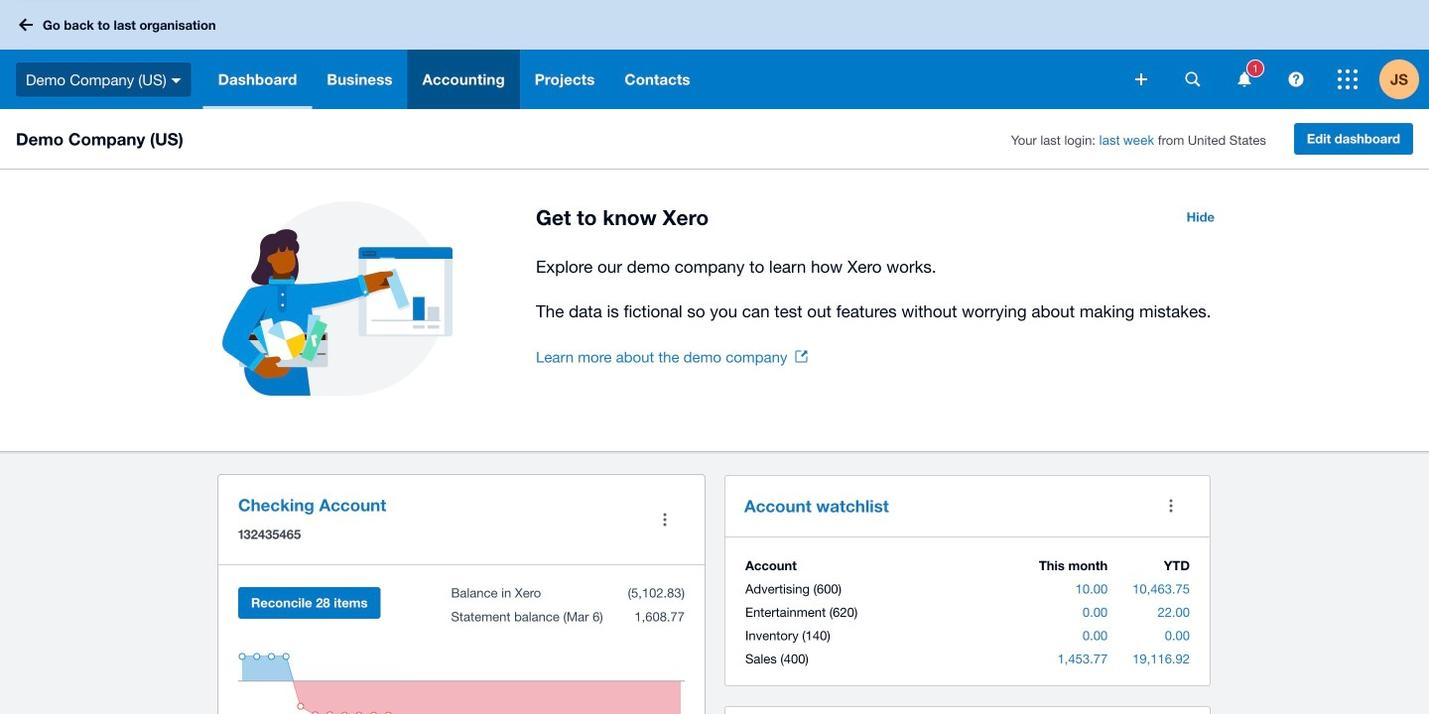 Task type: vqa. For each thing, say whether or not it's contained in the screenshot.
svg icon to the right
yes



Task type: describe. For each thing, give the bounding box(es) containing it.
0 horizontal spatial svg image
[[19, 18, 33, 31]]

intro banner body element
[[536, 253, 1227, 326]]



Task type: locate. For each thing, give the bounding box(es) containing it.
0 vertical spatial svg image
[[19, 18, 33, 31]]

1 vertical spatial svg image
[[1186, 72, 1201, 87]]

svg image
[[19, 18, 33, 31], [1186, 72, 1201, 87]]

svg image
[[1338, 69, 1358, 89], [1238, 72, 1251, 87], [1289, 72, 1304, 87], [1136, 73, 1148, 85], [171, 78, 181, 83]]

banner
[[0, 0, 1430, 109]]

manage menu toggle image
[[645, 500, 685, 540]]

1 horizontal spatial svg image
[[1186, 72, 1201, 87]]



